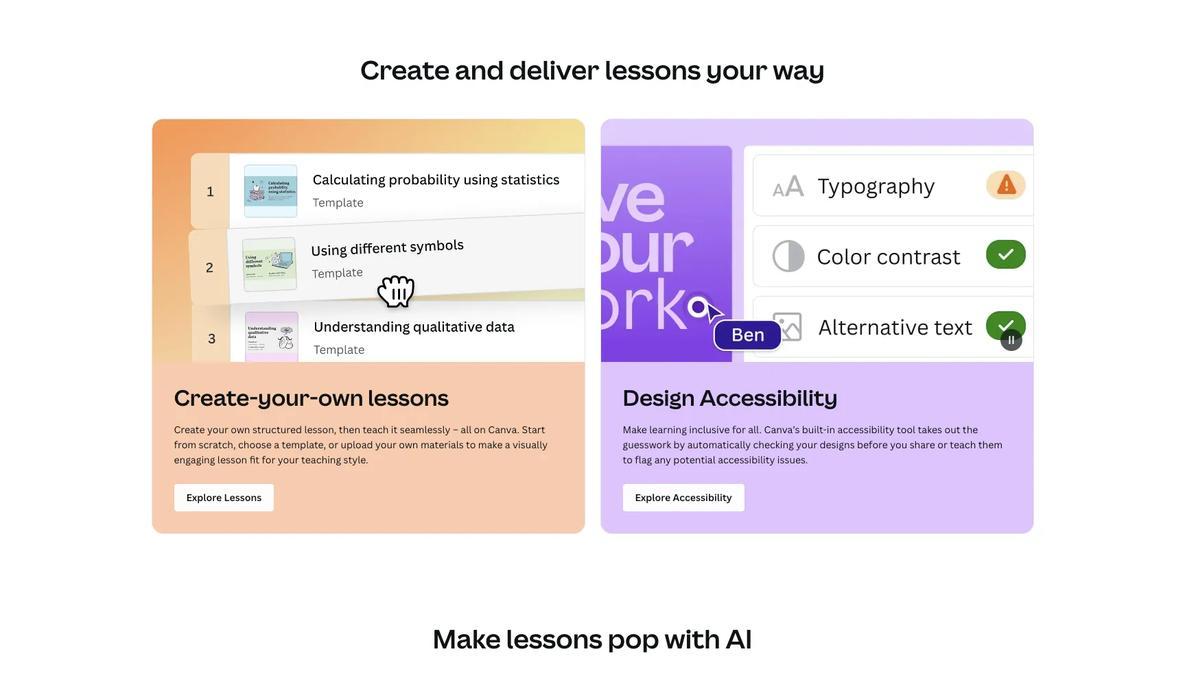 Task type: describe. For each thing, give the bounding box(es) containing it.
checking
[[753, 439, 794, 452]]

then
[[339, 424, 360, 437]]

lessons for deliver
[[605, 51, 701, 87]]

to inside create your own structured lesson, then teach it seamlessly – all on canva. start from scratch, choose a template, or upload your own materials to make a visually engaging lesson fit for your teaching style.
[[466, 439, 476, 452]]

any
[[654, 454, 671, 467]]

learning
[[649, 424, 687, 437]]

your down the template,
[[278, 454, 299, 467]]

it
[[391, 424, 398, 437]]

issues.
[[777, 454, 808, 467]]

inclusive
[[689, 424, 730, 437]]

teach inside create your own structured lesson, then teach it seamlessly – all on canva. start from scratch, choose a template, or upload your own materials to make a visually engaging lesson fit for your teaching style.
[[363, 424, 389, 437]]

out
[[945, 424, 960, 437]]

way
[[773, 51, 825, 87]]

lesson,
[[304, 424, 337, 437]]

your inside make learning inclusive for all. canva's built-in accessibility tool takes out the guesswork by automatically checking your designs before you share or teach them to flag any potential accessibility issues.
[[796, 439, 817, 452]]

1 vertical spatial accessibility
[[718, 454, 775, 467]]

design accessibility
[[623, 383, 838, 413]]

for inside make learning inclusive for all. canva's built-in accessibility tool takes out the guesswork by automatically checking your designs before you share or teach them to flag any potential accessibility issues.
[[732, 424, 746, 437]]

potential
[[673, 454, 716, 467]]

own for your
[[231, 424, 250, 437]]

create for create your own structured lesson, then teach it seamlessly – all on canva. start from scratch, choose a template, or upload your own materials to make a visually engaging lesson fit for your teaching style.
[[174, 424, 205, 437]]

the
[[963, 424, 978, 437]]

your-
[[258, 383, 318, 413]]

by
[[674, 439, 685, 452]]

from
[[174, 439, 196, 452]]

upload
[[341, 439, 373, 452]]

1 a from the left
[[274, 439, 279, 452]]

guesswork
[[623, 439, 671, 452]]

all
[[461, 424, 472, 437]]

them
[[978, 439, 1003, 452]]

flag
[[635, 454, 652, 467]]

scratch,
[[199, 439, 236, 452]]

teaching
[[301, 454, 341, 467]]

1 horizontal spatial lessons
[[506, 621, 602, 657]]

make
[[478, 439, 503, 452]]

or inside make learning inclusive for all. canva's built-in accessibility tool takes out the guesswork by automatically checking your designs before you share or teach them to flag any potential accessibility issues.
[[938, 439, 948, 452]]

canva.
[[488, 424, 520, 437]]

for inside create your own structured lesson, then teach it seamlessly – all on canva. start from scratch, choose a template, or upload your own materials to make a visually engaging lesson fit for your teaching style.
[[262, 454, 275, 467]]

create for create and deliver lessons your way
[[360, 51, 450, 87]]

tool
[[897, 424, 916, 437]]

engaging
[[174, 454, 215, 467]]

choose
[[238, 439, 272, 452]]

–
[[453, 424, 458, 437]]

deliver
[[509, 51, 599, 87]]

designs
[[820, 439, 855, 452]]

on
[[474, 424, 486, 437]]

create-
[[174, 383, 258, 413]]

or inside create your own structured lesson, then teach it seamlessly – all on canva. start from scratch, choose a template, or upload your own materials to make a visually engaging lesson fit for your teaching style.
[[328, 439, 338, 452]]



Task type: locate. For each thing, give the bounding box(es) containing it.
0 horizontal spatial a
[[274, 439, 279, 452]]

1 vertical spatial make
[[433, 621, 501, 657]]

or down out
[[938, 439, 948, 452]]

1 horizontal spatial for
[[732, 424, 746, 437]]

share
[[910, 439, 935, 452]]

ai
[[726, 621, 752, 657]]

teach inside make learning inclusive for all. canva's built-in accessibility tool takes out the guesswork by automatically checking your designs before you share or teach them to flag any potential accessibility issues.
[[950, 439, 976, 452]]

and
[[455, 51, 504, 87]]

own for your-
[[318, 383, 363, 413]]

a down canva.
[[505, 439, 510, 452]]

structured
[[252, 424, 302, 437]]

create-your-own lessons
[[174, 383, 449, 413]]

accessibility
[[700, 383, 838, 413]]

2 or from the left
[[938, 439, 948, 452]]

2 a from the left
[[505, 439, 510, 452]]

all.
[[748, 424, 762, 437]]

lesson
[[217, 454, 247, 467]]

2 horizontal spatial own
[[399, 439, 418, 452]]

1 vertical spatial lessons
[[368, 383, 449, 413]]

for
[[732, 424, 746, 437], [262, 454, 275, 467]]

1 vertical spatial teach
[[950, 439, 976, 452]]

make for make lessons pop with ai
[[433, 621, 501, 657]]

seamlessly
[[400, 424, 451, 437]]

make inside make learning inclusive for all. canva's built-in accessibility tool takes out the guesswork by automatically checking your designs before you share or teach them to flag any potential accessibility issues.
[[623, 424, 647, 437]]

teach down the
[[950, 439, 976, 452]]

in
[[827, 424, 835, 437]]

teach
[[363, 424, 389, 437], [950, 439, 976, 452]]

style.
[[344, 454, 368, 467]]

teach left "it"
[[363, 424, 389, 437]]

0 vertical spatial for
[[732, 424, 746, 437]]

0 horizontal spatial to
[[466, 439, 476, 452]]

own down seamlessly
[[399, 439, 418, 452]]

to down all
[[466, 439, 476, 452]]

0 horizontal spatial make
[[433, 621, 501, 657]]

to
[[466, 439, 476, 452], [623, 454, 633, 467]]

1 horizontal spatial a
[[505, 439, 510, 452]]

make learning inclusive for all. canva's built-in accessibility tool takes out the guesswork by automatically checking your designs before you share or teach them to flag any potential accessibility issues.
[[623, 424, 1003, 467]]

you
[[890, 439, 907, 452]]

create and deliver lessons your way
[[360, 51, 825, 87]]

to left flag
[[623, 454, 633, 467]]

1 horizontal spatial teach
[[950, 439, 976, 452]]

create inside create your own structured lesson, then teach it seamlessly – all on canva. start from scratch, choose a template, or upload your own materials to make a visually engaging lesson fit for your teaching style.
[[174, 424, 205, 437]]

template,
[[282, 439, 326, 452]]

own up the "then" in the left bottom of the page
[[318, 383, 363, 413]]

or
[[328, 439, 338, 452], [938, 439, 948, 452]]

2 vertical spatial lessons
[[506, 621, 602, 657]]

1 vertical spatial own
[[231, 424, 250, 437]]

1 horizontal spatial own
[[318, 383, 363, 413]]

to inside make learning inclusive for all. canva's built-in accessibility tool takes out the guesswork by automatically checking your designs before you share or teach them to flag any potential accessibility issues.
[[623, 454, 633, 467]]

for right fit
[[262, 454, 275, 467]]

a
[[274, 439, 279, 452], [505, 439, 510, 452]]

0 vertical spatial own
[[318, 383, 363, 413]]

1 or from the left
[[328, 439, 338, 452]]

your up scratch,
[[207, 424, 228, 437]]

accessibility down "checking"
[[718, 454, 775, 467]]

1 vertical spatial to
[[623, 454, 633, 467]]

0 vertical spatial accessibility
[[838, 424, 895, 437]]

1 vertical spatial create
[[174, 424, 205, 437]]

own up choose
[[231, 424, 250, 437]]

own
[[318, 383, 363, 413], [231, 424, 250, 437], [399, 439, 418, 452]]

automatically
[[687, 439, 751, 452]]

0 vertical spatial make
[[623, 424, 647, 437]]

lessons for own
[[368, 383, 449, 413]]

2 vertical spatial own
[[399, 439, 418, 452]]

1 horizontal spatial accessibility
[[838, 424, 895, 437]]

lessons
[[605, 51, 701, 87], [368, 383, 449, 413], [506, 621, 602, 657]]

materials
[[421, 439, 464, 452]]

or up teaching
[[328, 439, 338, 452]]

fit
[[250, 454, 260, 467]]

a down structured
[[274, 439, 279, 452]]

with
[[665, 621, 720, 657]]

0 horizontal spatial accessibility
[[718, 454, 775, 467]]

0 vertical spatial lessons
[[605, 51, 701, 87]]

make lessons pop with ai
[[433, 621, 752, 657]]

accessibility up the before
[[838, 424, 895, 437]]

0 vertical spatial create
[[360, 51, 450, 87]]

0 horizontal spatial or
[[328, 439, 338, 452]]

pop
[[608, 621, 659, 657]]

for left all.
[[732, 424, 746, 437]]

1 horizontal spatial create
[[360, 51, 450, 87]]

your down built-
[[796, 439, 817, 452]]

1 horizontal spatial to
[[623, 454, 633, 467]]

0 vertical spatial teach
[[363, 424, 389, 437]]

accessibility
[[838, 424, 895, 437], [718, 454, 775, 467]]

design
[[623, 383, 695, 413]]

2 horizontal spatial lessons
[[605, 51, 701, 87]]

your left way
[[706, 51, 768, 87]]

built-
[[802, 424, 827, 437]]

0 vertical spatial to
[[466, 439, 476, 452]]

0 horizontal spatial teach
[[363, 424, 389, 437]]

your
[[706, 51, 768, 87], [207, 424, 228, 437], [375, 439, 397, 452], [796, 439, 817, 452], [278, 454, 299, 467]]

start
[[522, 424, 545, 437]]

0 horizontal spatial lessons
[[368, 383, 449, 413]]

before
[[857, 439, 888, 452]]

takes
[[918, 424, 942, 437]]

1 vertical spatial for
[[262, 454, 275, 467]]

visually
[[513, 439, 548, 452]]

your down "it"
[[375, 439, 397, 452]]

canva's
[[764, 424, 800, 437]]

make for make learning inclusive for all. canva's built-in accessibility tool takes out the guesswork by automatically checking your designs before you share or teach them to flag any potential accessibility issues.
[[623, 424, 647, 437]]

create
[[360, 51, 450, 87], [174, 424, 205, 437]]

make
[[623, 424, 647, 437], [433, 621, 501, 657]]

0 horizontal spatial create
[[174, 424, 205, 437]]

0 horizontal spatial own
[[231, 424, 250, 437]]

create your own structured lesson, then teach it seamlessly – all on canva. start from scratch, choose a template, or upload your own materials to make a visually engaging lesson fit for your teaching style.
[[174, 424, 548, 467]]

0 horizontal spatial for
[[262, 454, 275, 467]]

1 horizontal spatial or
[[938, 439, 948, 452]]

1 horizontal spatial make
[[623, 424, 647, 437]]



Task type: vqa. For each thing, say whether or not it's contained in the screenshot.
Canva's
yes



